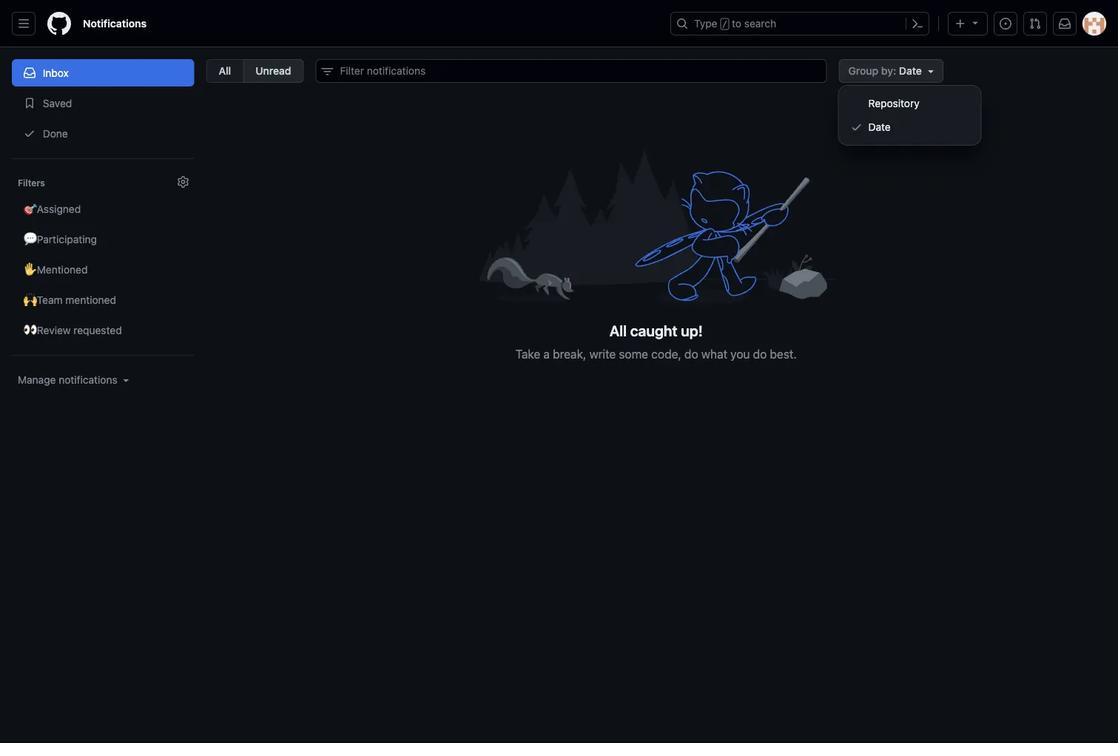 Task type: describe. For each thing, give the bounding box(es) containing it.
by:
[[881, 65, 896, 77]]

inbox image
[[24, 67, 36, 79]]

inbox zero image
[[479, 142, 834, 310]]

🙌 team mentioned
[[24, 294, 116, 306]]

filters
[[18, 178, 45, 188]]

participating
[[37, 233, 97, 245]]

repository button
[[845, 92, 975, 115]]

take
[[516, 347, 540, 361]]

all button
[[206, 59, 243, 83]]

bookmark image
[[24, 97, 36, 109]]

git pull request image
[[1029, 18, 1041, 30]]

1 horizontal spatial triangle down image
[[969, 17, 981, 28]]

notifications link
[[77, 12, 153, 36]]

all for all
[[219, 65, 231, 77]]

manage notifications button
[[18, 373, 132, 388]]

type
[[694, 17, 717, 30]]

notifications element
[[12, 47, 194, 424]]

repository
[[868, 97, 920, 110]]

best.
[[770, 347, 797, 361]]

you
[[731, 347, 750, 361]]

mentioned
[[37, 263, 88, 276]]

issue opened image
[[1000, 18, 1012, 30]]

2 do from the left
[[753, 347, 767, 361]]

up!
[[681, 322, 703, 340]]

a
[[543, 347, 550, 361]]

team
[[37, 294, 63, 306]]

type / to search
[[694, 17, 776, 30]]

group by: date
[[848, 65, 922, 77]]

check image
[[24, 128, 36, 139]]

menu containing repository
[[839, 86, 981, 145]]

some
[[619, 347, 648, 361]]

requested
[[74, 324, 122, 336]]

homepage image
[[47, 12, 71, 36]]

notifications image
[[1059, 18, 1071, 30]]

🙌 team mentioned link
[[12, 286, 194, 314]]

break,
[[553, 347, 586, 361]]

to
[[732, 17, 742, 30]]

all caught up! take a break, write some code, do what you do best.
[[516, 322, 797, 361]]

customize filters image
[[177, 176, 189, 188]]

💬 participating link
[[12, 226, 194, 253]]

triangle down image inside manage notifications popup button
[[120, 374, 132, 386]]

✋
[[24, 263, 34, 276]]

mentioned
[[65, 294, 116, 306]]

plus image
[[955, 18, 966, 30]]

👀
[[24, 324, 34, 336]]

Filter notifications text field
[[316, 59, 827, 83]]

0 vertical spatial date
[[899, 65, 922, 77]]

what
[[701, 347, 727, 361]]

unread button
[[243, 59, 304, 83]]



Task type: locate. For each thing, give the bounding box(es) containing it.
review
[[37, 324, 71, 336]]

✋ mentioned
[[24, 263, 88, 276]]

caught
[[630, 322, 678, 340]]

0 horizontal spatial date
[[868, 121, 891, 133]]

manage
[[18, 374, 56, 386]]

group
[[848, 65, 879, 77]]

💬 participating
[[24, 233, 97, 245]]

unread
[[256, 65, 291, 77]]

search
[[744, 17, 776, 30]]

do
[[684, 347, 698, 361], [753, 347, 767, 361]]

filter image
[[322, 66, 333, 78]]

command palette image
[[912, 18, 923, 30]]

date down repository
[[868, 121, 891, 133]]

all inside all caught up! take a break, write some code, do what you do best.
[[610, 322, 627, 340]]

date left triangle down image
[[899, 65, 922, 77]]

1 do from the left
[[684, 347, 698, 361]]

/
[[722, 19, 727, 30]]

💬
[[24, 233, 34, 245]]

0 horizontal spatial triangle down image
[[120, 374, 132, 386]]

date inside date button
[[868, 121, 891, 133]]

👀 review requested link
[[12, 317, 194, 344]]

1 horizontal spatial do
[[753, 347, 767, 361]]

notifications
[[83, 17, 147, 30]]

0 horizontal spatial do
[[684, 347, 698, 361]]

1 vertical spatial all
[[610, 322, 627, 340]]

menu
[[839, 86, 981, 145]]

all up 'some'
[[610, 322, 627, 340]]

🙌
[[24, 294, 34, 306]]

manage notifications
[[18, 374, 117, 386]]

inbox link
[[12, 59, 194, 87]]

🎯 assigned link
[[12, 195, 194, 223]]

all
[[219, 65, 231, 77], [610, 322, 627, 340]]

date button
[[845, 115, 975, 139]]

saved link
[[12, 90, 194, 117]]

done
[[40, 127, 68, 139]]

saved
[[40, 97, 72, 109]]

all inside button
[[219, 65, 231, 77]]

triangle down image right the notifications
[[120, 374, 132, 386]]

0 vertical spatial triangle down image
[[969, 17, 981, 28]]

1 horizontal spatial date
[[899, 65, 922, 77]]

1 horizontal spatial all
[[610, 322, 627, 340]]

✋ mentioned link
[[12, 256, 194, 283]]

👀 review requested
[[24, 324, 122, 336]]

triangle down image right plus icon
[[969, 17, 981, 28]]

done link
[[12, 120, 194, 147]]

date
[[899, 65, 922, 77], [868, 121, 891, 133]]

0 horizontal spatial all
[[219, 65, 231, 77]]

1 vertical spatial triangle down image
[[120, 374, 132, 386]]

1 vertical spatial date
[[868, 121, 891, 133]]

all for all caught up! take a break, write some code, do what you do best.
[[610, 322, 627, 340]]

do right you
[[753, 347, 767, 361]]

assigned
[[37, 203, 81, 215]]

inbox
[[43, 67, 69, 79]]

None search field
[[316, 59, 827, 83]]

0 vertical spatial all
[[219, 65, 231, 77]]

notifications
[[59, 374, 117, 386]]

code,
[[651, 347, 681, 361]]

triangle down image
[[969, 17, 981, 28], [120, 374, 132, 386]]

triangle down image
[[925, 65, 937, 77]]

🎯
[[24, 203, 34, 215]]

all left "unread"
[[219, 65, 231, 77]]

write
[[589, 347, 616, 361]]

do left the "what"
[[684, 347, 698, 361]]

🎯 assigned
[[24, 203, 81, 215]]



Task type: vqa. For each thing, say whether or not it's contained in the screenshot.
2nd Star this repository image from the bottom of the Explore Repositories navigation
no



